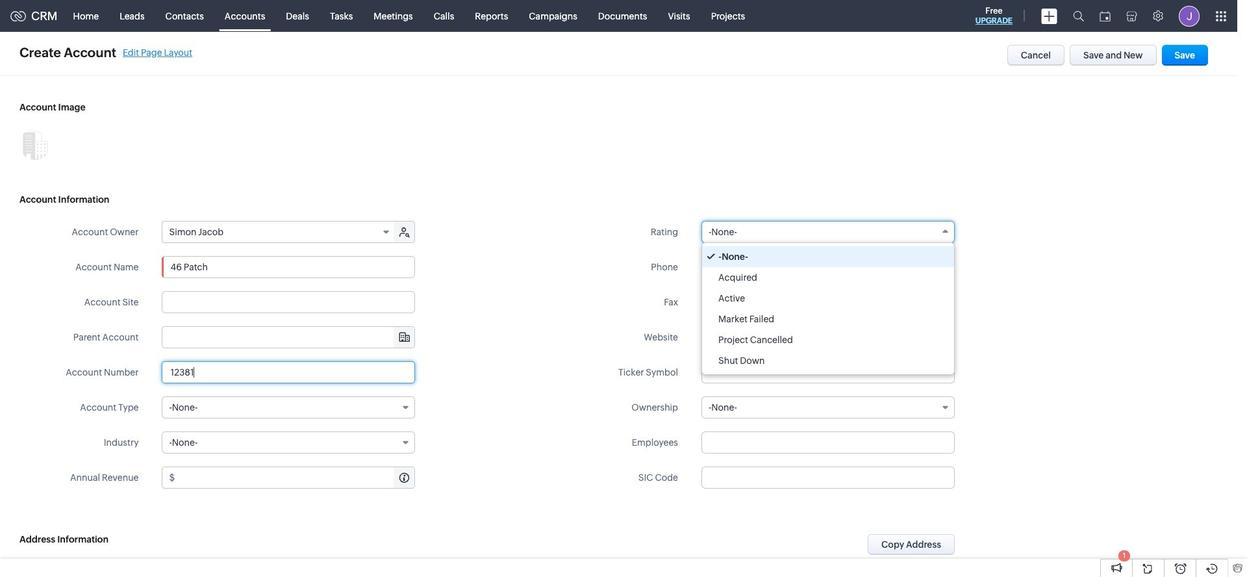 Task type: locate. For each thing, give the bounding box(es) containing it.
logo image
[[10, 11, 26, 21]]

None field
[[702, 221, 955, 243], [163, 222, 395, 242], [163, 327, 415, 348], [162, 396, 416, 418], [702, 396, 955, 418], [162, 431, 416, 454], [702, 221, 955, 243], [163, 222, 395, 242], [163, 327, 415, 348], [162, 396, 416, 418], [702, 396, 955, 418], [162, 431, 416, 454]]

create menu element
[[1034, 0, 1066, 32]]

option
[[702, 246, 955, 267], [702, 267, 955, 288], [702, 288, 955, 309], [702, 309, 955, 329], [702, 329, 955, 350], [702, 350, 955, 371]]

4 option from the top
[[702, 309, 955, 329]]

profile element
[[1172, 0, 1208, 32]]

list box
[[702, 243, 955, 374]]

profile image
[[1179, 6, 1200, 26]]

3 option from the top
[[702, 288, 955, 309]]

create menu image
[[1042, 8, 1058, 24]]

image image
[[19, 129, 51, 160]]

6 option from the top
[[702, 350, 955, 371]]

None text field
[[702, 291, 955, 313], [702, 326, 955, 348], [163, 327, 415, 348], [177, 467, 415, 488], [702, 291, 955, 313], [702, 326, 955, 348], [163, 327, 415, 348], [177, 467, 415, 488]]

None text field
[[162, 256, 416, 278], [702, 256, 955, 278], [162, 291, 416, 313], [162, 361, 416, 383], [702, 361, 955, 383], [702, 431, 955, 454], [702, 467, 955, 489], [162, 256, 416, 278], [702, 256, 955, 278], [162, 291, 416, 313], [162, 361, 416, 383], [702, 361, 955, 383], [702, 431, 955, 454], [702, 467, 955, 489]]

calendar image
[[1100, 11, 1111, 21]]

search image
[[1073, 10, 1085, 21]]

1 option from the top
[[702, 246, 955, 267]]



Task type: describe. For each thing, give the bounding box(es) containing it.
5 option from the top
[[702, 329, 955, 350]]

2 option from the top
[[702, 267, 955, 288]]

search element
[[1066, 0, 1092, 32]]



